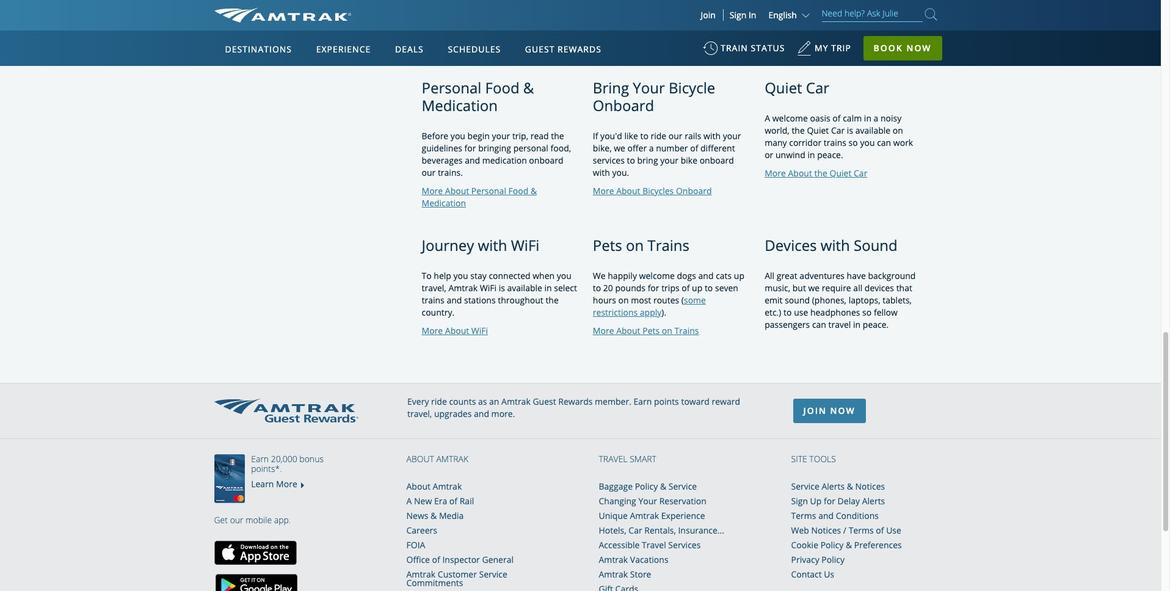 Task type: vqa. For each thing, say whether or not it's contained in the screenshot.
Guides
no



Task type: locate. For each thing, give the bounding box(es) containing it.
0 horizontal spatial terms
[[791, 510, 816, 522]]

and inside every ride counts as an amtrak guest rewards member. earn points toward reward travel, upgrades and more.
[[474, 408, 489, 420]]

about up free
[[445, 21, 469, 33]]

alerts up sign up for delay alerts link
[[822, 481, 845, 492]]

travel inside baggage policy & service changing your reservation unique amtrak experience hotels, car rentals, insurance... accessible travel services amtrak vacations amtrak store
[[642, 539, 666, 551]]

guest inside the guest rewards popup button
[[525, 43, 555, 55]]

service alerts & notices sign up for delay alerts terms and conditions web notices / terms of use cookie policy & preferences privacy policy contact us
[[791, 481, 902, 580]]

1 vertical spatial rewards
[[559, 396, 593, 407]]

amtrak guest rewards preferred mastercard image
[[214, 454, 251, 503]]

about down join button
[[703, 21, 727, 33]]

medication up begin
[[422, 95, 498, 115]]

1 horizontal spatial alerts
[[862, 495, 885, 507]]

our up number
[[669, 130, 683, 142]]

your right bring
[[633, 78, 665, 98]]

1 vertical spatial medication
[[422, 197, 466, 209]]

conditions
[[836, 510, 879, 522]]

hotels, car rentals, insurance... link
[[599, 525, 725, 536]]

service up up
[[791, 481, 820, 492]]

we inside if you'd like to ride our rails with your bike, we offer a number of different services to bring your bike onboard with you.
[[614, 142, 626, 154]]

0 vertical spatial policy
[[635, 481, 658, 492]]

dining
[[767, 21, 793, 33]]

destinations button
[[220, 32, 297, 67]]

status
[[751, 42, 785, 54]]

experience inside baggage policy & service changing your reservation unique amtrak experience hotels, car rentals, insurance... accessible travel services amtrak vacations amtrak store
[[661, 510, 705, 522]]

policy up changing your reservation link in the bottom of the page
[[635, 481, 658, 492]]

2 onboard from the left
[[700, 154, 734, 166]]

every ride counts as an amtrak guest rewards member. earn points toward reward travel, upgrades and more.
[[407, 396, 740, 420]]

foia
[[407, 539, 425, 551]]

0 vertical spatial so
[[849, 137, 858, 148]]

more inside more about personal food & medication
[[422, 185, 443, 197]]

notices up delay
[[856, 481, 885, 492]]

on up work
[[893, 125, 903, 136]]

1 vertical spatial available
[[507, 282, 542, 294]]

in
[[749, 9, 757, 21]]

on down pounds
[[619, 294, 629, 306]]

1 horizontal spatial so
[[863, 306, 872, 318]]

car inside baggage policy & service changing your reservation unique amtrak experience hotels, car rentals, insurance... accessible travel services amtrak vacations amtrak store
[[629, 525, 642, 536]]

is inside the to help you stay connected when you travel, amtrak wifi is available in select trains and stations throughout the country.
[[499, 282, 505, 294]]

if you'd like to ride our rails with your bike, we offer a number of different services to bring your bike onboard with you.
[[593, 130, 741, 178]]

offer
[[628, 142, 647, 154]]

1 vertical spatial personal
[[472, 185, 506, 197]]

0 horizontal spatial pets
[[593, 235, 622, 255]]

service inside baggage policy & service changing your reservation unique amtrak experience hotels, car rentals, insurance... accessible travel services amtrak vacations amtrak store
[[669, 481, 697, 492]]

1 vertical spatial earn
[[251, 453, 269, 465]]

2 horizontal spatial a
[[874, 112, 879, 124]]

quiet down oasis
[[807, 125, 829, 136]]

Please enter your search item search field
[[822, 6, 923, 22]]

trains down oasis
[[824, 137, 847, 148]]

0 vertical spatial rewards
[[558, 43, 602, 55]]

car inside a welcome oasis of calm in a noisy world, the quiet car is available on many corridor trains so you can work or unwind in peace.
[[831, 125, 845, 136]]

0 vertical spatial pets
[[593, 235, 622, 255]]

0 horizontal spatial can
[[812, 319, 827, 330]]

more.
[[492, 408, 515, 420]]

for down begin
[[465, 142, 476, 154]]

sign in button
[[730, 9, 757, 21]]

0 vertical spatial a
[[443, 40, 448, 51]]

the
[[792, 125, 805, 136], [551, 130, 564, 142], [815, 167, 828, 179], [546, 294, 559, 306]]

1 horizontal spatial available
[[856, 125, 891, 136]]

and up "country."
[[447, 294, 462, 306]]

you inside before you begin your trip, read the guidelines for bringing personal food, beverages and medication onboard our trains.
[[451, 130, 465, 142]]

0 horizontal spatial a
[[443, 40, 448, 51]]

food down view a free onboard essentials packing list
[[485, 78, 520, 98]]

bring
[[637, 154, 658, 166]]

0 vertical spatial medication
[[422, 95, 498, 115]]

up up some
[[692, 282, 703, 294]]

get
[[214, 514, 228, 526]]

1 vertical spatial quiet
[[807, 125, 829, 136]]

& down personal
[[531, 185, 537, 197]]

1 horizontal spatial pets
[[643, 325, 660, 336]]

(
[[682, 294, 684, 306]]

is inside a welcome oasis of calm in a noisy world, the quiet car is available on many corridor trains so you can work or unwind in peace.
[[847, 125, 853, 136]]

sign up more about onboard dining link
[[730, 9, 747, 21]]

2 horizontal spatial for
[[824, 495, 836, 507]]

a
[[765, 112, 770, 124], [407, 495, 412, 507]]

earn inside every ride counts as an amtrak guest rewards member. earn points toward reward travel, upgrades and more.
[[634, 396, 652, 407]]

0 vertical spatial personal
[[422, 78, 482, 98]]

hotels,
[[599, 525, 627, 536]]

and down as
[[474, 408, 489, 420]]

2 horizontal spatial your
[[723, 130, 741, 142]]

1 horizontal spatial welcome
[[773, 112, 808, 124]]

privacy policy link
[[791, 554, 845, 566]]

a left new
[[407, 495, 412, 507]]

more for more about baggage
[[422, 21, 443, 33]]

about down you.
[[616, 185, 641, 197]]

1 horizontal spatial a
[[649, 142, 654, 154]]

guest rewards button
[[520, 32, 607, 67]]

travel smart
[[599, 453, 657, 465]]

your up different at right
[[723, 130, 741, 142]]

onboard down sign in
[[729, 21, 765, 33]]

medication inside 'personal food & medication'
[[422, 95, 498, 115]]

0 horizontal spatial for
[[465, 142, 476, 154]]

baggage inside baggage policy & service changing your reservation unique amtrak experience hotels, car rentals, insurance... accessible travel services amtrak vacations amtrak store
[[599, 481, 633, 492]]

that
[[897, 282, 913, 294]]

more right learn on the left of page
[[276, 478, 297, 490]]

1 horizontal spatial peace.
[[863, 319, 889, 330]]

0 horizontal spatial service
[[479, 569, 508, 580]]

essentials
[[507, 40, 547, 51]]

amtrak store link
[[599, 569, 652, 580]]

0 vertical spatial earn
[[634, 396, 652, 407]]

peace. down fellow
[[863, 319, 889, 330]]

english button
[[769, 9, 813, 21]]

0 horizontal spatial peace.
[[817, 149, 843, 161]]

office of inspector general link
[[407, 554, 514, 566]]

1 vertical spatial for
[[648, 282, 660, 294]]

terms down "conditions" in the bottom right of the page
[[849, 525, 874, 536]]

our down beverages
[[422, 167, 436, 178]]

oasis
[[810, 112, 831, 124]]

amtrak inside every ride counts as an amtrak guest rewards member. earn points toward reward travel, upgrades and more.
[[502, 396, 531, 407]]

deals button
[[390, 32, 429, 67]]

more for more about bicycles onboard
[[593, 185, 614, 197]]

your inside before you begin your trip, read the guidelines for bringing personal food, beverages and medication onboard our trains.
[[492, 130, 510, 142]]

on inside a welcome oasis of calm in a noisy world, the quiet car is available on many corridor trains so you can work or unwind in peace.
[[893, 125, 903, 136]]

join left now
[[804, 405, 827, 416]]

your down baggage policy & service link
[[639, 495, 657, 507]]

beverages
[[422, 154, 463, 166]]

all great adventures have background music, but we require all devices that emit sound (phones, laptops, tablets, etc.) to use headphones so fellow passengers can travel in peace.
[[765, 270, 916, 330]]

careers
[[407, 525, 437, 536]]

cookie
[[791, 539, 819, 551]]

ride up number
[[651, 130, 667, 142]]

reward
[[712, 396, 740, 407]]

to left the 20
[[593, 282, 601, 294]]

rewards up bring
[[558, 43, 602, 55]]

services
[[669, 539, 701, 551]]

can inside all great adventures have background music, but we require all devices that emit sound (phones, laptops, tablets, etc.) to use headphones so fellow passengers can travel in peace.
[[812, 319, 827, 330]]

more down you.
[[593, 185, 614, 197]]

notices down terms and conditions link
[[812, 525, 841, 536]]

join inside 'join now' link
[[804, 405, 827, 416]]

more about pets on trains
[[593, 325, 699, 336]]

1 medication from the top
[[422, 95, 498, 115]]

1 horizontal spatial our
[[422, 167, 436, 178]]

0 horizontal spatial ride
[[431, 396, 447, 407]]

can down headphones
[[812, 319, 827, 330]]

more about onboard dining link
[[680, 21, 793, 33]]

personal down medication
[[472, 185, 506, 197]]

car down calm
[[831, 125, 845, 136]]

amtrak down accessible
[[599, 554, 628, 566]]

for left trips at the right of the page
[[648, 282, 660, 294]]

toward
[[681, 396, 710, 407]]

0 horizontal spatial trains
[[422, 294, 445, 306]]

service inside service alerts & notices sign up for delay alerts terms and conditions web notices / terms of use cookie policy & preferences privacy policy contact us
[[791, 481, 820, 492]]

2 vertical spatial wifi
[[472, 325, 488, 336]]

trains up "country."
[[422, 294, 445, 306]]

0 horizontal spatial earn
[[251, 453, 269, 465]]

a inside if you'd like to ride our rails with your bike, we offer a number of different services to bring your bike onboard with you.
[[649, 142, 654, 154]]

earn left the points
[[634, 396, 652, 407]]

0 vertical spatial we
[[614, 142, 626, 154]]

list
[[582, 40, 595, 51]]

service up reservation
[[669, 481, 697, 492]]

onboard down food,
[[529, 154, 564, 166]]

car down a welcome oasis of calm in a noisy world, the quiet car is available on many corridor trains so you can work or unwind in peace.
[[854, 167, 868, 179]]

about down unwind
[[788, 167, 812, 179]]

contact us link
[[791, 569, 835, 580]]

wifi up connected
[[511, 235, 540, 255]]

banner
[[0, 0, 1161, 282]]

points*.
[[251, 463, 282, 475]]

0 vertical spatial up
[[734, 270, 745, 281]]

2 vertical spatial for
[[824, 495, 836, 507]]

we inside all great adventures have background music, but we require all devices that emit sound (phones, laptops, tablets, etc.) to use headphones so fellow passengers can travel in peace.
[[809, 282, 820, 294]]

peace. inside a welcome oasis of calm in a noisy world, the quiet car is available on many corridor trains so you can work or unwind in peace.
[[817, 149, 843, 161]]

onboard for view a free onboard essentials packing list
[[469, 40, 505, 51]]

& down essentials
[[523, 78, 534, 98]]

2 horizontal spatial service
[[791, 481, 820, 492]]

to up passengers
[[784, 306, 792, 318]]

app.
[[274, 514, 291, 526]]

our right the get on the left
[[230, 514, 243, 526]]

0 horizontal spatial available
[[507, 282, 542, 294]]

quiet down status at right top
[[765, 78, 802, 98]]

medication down trains.
[[422, 197, 466, 209]]

1 horizontal spatial is
[[847, 125, 853, 136]]

onboard inside before you begin your trip, read the guidelines for bringing personal food, beverages and medication onboard our trains.
[[529, 154, 564, 166]]

1 horizontal spatial join
[[804, 405, 827, 416]]

1 vertical spatial a
[[407, 495, 412, 507]]

wifi inside the to help you stay connected when you travel, amtrak wifi is available in select trains and stations throughout the country.
[[480, 282, 497, 294]]

up
[[810, 495, 822, 507]]

seven
[[715, 282, 739, 294]]

alerts up "conditions" in the bottom right of the page
[[862, 495, 885, 507]]

0 vertical spatial food
[[485, 78, 520, 98]]

welcome
[[773, 112, 808, 124], [639, 270, 675, 281]]

available inside a welcome oasis of calm in a noisy world, the quiet car is available on many corridor trains so you can work or unwind in peace.
[[856, 125, 891, 136]]

some restrictions apply
[[593, 294, 706, 318]]

about for wifi
[[445, 325, 469, 336]]

1 vertical spatial food
[[509, 185, 529, 197]]

of down dogs
[[682, 282, 690, 294]]

of right era
[[450, 495, 458, 507]]

0 vertical spatial your
[[633, 78, 665, 98]]

up right cats
[[734, 270, 745, 281]]

secondary navigation
[[214, 0, 397, 365]]

experience
[[316, 43, 371, 55], [661, 510, 705, 522]]

store
[[630, 569, 652, 580]]

sound
[[785, 294, 810, 306]]

can inside a welcome oasis of calm in a noisy world, the quiet car is available on many corridor trains so you can work or unwind in peace.
[[877, 137, 891, 148]]

can left work
[[877, 137, 891, 148]]

you left stay
[[454, 270, 468, 281]]

0 vertical spatial alerts
[[822, 481, 845, 492]]

1 vertical spatial our
[[422, 167, 436, 178]]

more down join button
[[680, 21, 701, 33]]

1 vertical spatial travel,
[[407, 408, 432, 420]]

0 vertical spatial peace.
[[817, 149, 843, 161]]

services
[[593, 154, 625, 166]]

about inside the 'about amtrak a new era of rail news & media careers foia office of inspector general amtrak customer service commitments'
[[407, 481, 431, 492]]

so down calm
[[849, 137, 858, 148]]

1 vertical spatial your
[[639, 495, 657, 507]]

and left cats
[[699, 270, 714, 281]]

2 horizontal spatial quiet
[[830, 167, 852, 179]]

0 horizontal spatial our
[[230, 514, 243, 526]]

0 horizontal spatial is
[[499, 282, 505, 294]]

0 vertical spatial join
[[701, 9, 716, 21]]

2 vertical spatial a
[[649, 142, 654, 154]]

peace. inside all great adventures have background music, but we require all devices that emit sound (phones, laptops, tablets, etc.) to use headphones so fellow passengers can travel in peace.
[[863, 319, 889, 330]]

is down connected
[[499, 282, 505, 294]]

vacations
[[630, 554, 669, 566]]

1 vertical spatial terms
[[849, 525, 874, 536]]

your up bringing
[[492, 130, 510, 142]]

connected
[[489, 270, 531, 281]]

0 horizontal spatial experience
[[316, 43, 371, 55]]

onboard down bike on the right of the page
[[676, 185, 712, 197]]

about for the
[[788, 167, 812, 179]]

1 vertical spatial a
[[874, 112, 879, 124]]

a left the noisy
[[874, 112, 879, 124]]

is down calm
[[847, 125, 853, 136]]

0 horizontal spatial onboard
[[529, 154, 564, 166]]

amtrak image
[[214, 8, 351, 23]]

1 onboard from the left
[[529, 154, 564, 166]]

onboard
[[729, 21, 765, 33], [469, 40, 505, 51], [593, 95, 654, 115], [676, 185, 712, 197]]

wifi for more about wifi
[[472, 325, 488, 336]]

0 horizontal spatial quiet
[[765, 78, 802, 98]]

1 horizontal spatial notices
[[856, 481, 885, 492]]

sign up for delay alerts link
[[791, 495, 885, 507]]

food down medication
[[509, 185, 529, 197]]

0 horizontal spatial welcome
[[639, 270, 675, 281]]

of inside service alerts & notices sign up for delay alerts terms and conditions web notices / terms of use cookie policy & preferences privacy policy contact us
[[876, 525, 884, 536]]

and inside the to help you stay connected when you travel, amtrak wifi is available in select trains and stations throughout the country.
[[447, 294, 462, 306]]

1 vertical spatial is
[[499, 282, 505, 294]]

more down "country."
[[422, 325, 443, 336]]

1 vertical spatial baggage
[[599, 481, 633, 492]]

your inside bring your bicycle onboard
[[633, 78, 665, 98]]

pets down apply
[[643, 325, 660, 336]]

1 horizontal spatial earn
[[634, 396, 652, 407]]

2 horizontal spatial our
[[669, 130, 683, 142]]

about down "country."
[[445, 325, 469, 336]]

stay
[[471, 270, 487, 281]]

rewards left member.
[[559, 396, 593, 407]]

travel
[[829, 319, 851, 330]]

personal inside 'personal food & medication'
[[422, 78, 482, 98]]

1 vertical spatial notices
[[812, 525, 841, 536]]

commitments
[[407, 577, 463, 589]]

1 horizontal spatial quiet
[[807, 125, 829, 136]]

0 vertical spatial quiet
[[765, 78, 802, 98]]

1 horizontal spatial experience
[[661, 510, 705, 522]]

1 vertical spatial welcome
[[639, 270, 675, 281]]

music,
[[765, 282, 791, 294]]

1 horizontal spatial for
[[648, 282, 660, 294]]

fellow
[[874, 306, 898, 318]]

1 vertical spatial join
[[804, 405, 827, 416]]

application
[[260, 102, 553, 273]]

join up more about onboard dining link
[[701, 9, 716, 21]]

english
[[769, 9, 797, 21]]

more down trains.
[[422, 185, 443, 197]]

2 medication from the top
[[422, 197, 466, 209]]

food inside 'personal food & medication'
[[485, 78, 520, 98]]

(phones,
[[812, 294, 847, 306]]

join for join
[[701, 9, 716, 21]]

the down corridor
[[815, 167, 828, 179]]

your inside baggage policy & service changing your reservation unique amtrak experience hotels, car rentals, insurance... accessible travel services amtrak vacations amtrak store
[[639, 495, 657, 507]]

sign left up
[[791, 495, 808, 507]]

for right up
[[824, 495, 836, 507]]

rewards
[[558, 43, 602, 55], [559, 396, 593, 407]]

0 vertical spatial a
[[765, 112, 770, 124]]

0 vertical spatial trains
[[824, 137, 847, 148]]

my trip
[[815, 42, 852, 54]]

0 vertical spatial sign
[[730, 9, 747, 21]]

& inside baggage policy & service changing your reservation unique amtrak experience hotels, car rentals, insurance... accessible travel services amtrak vacations amtrak store
[[660, 481, 667, 492]]

adventures
[[800, 270, 845, 281]]

0 horizontal spatial up
[[692, 282, 703, 294]]

footer
[[0, 383, 1161, 591]]

1 vertical spatial guest
[[533, 396, 556, 407]]

and inside we happily welcome dogs and cats up to 20 pounds for trips of up to seven hours on most routes (
[[699, 270, 714, 281]]

1 horizontal spatial sign
[[791, 495, 808, 507]]

rail
[[460, 495, 474, 507]]

a inside a welcome oasis of calm in a noisy world, the quiet car is available on many corridor trains so you can work or unwind in peace.
[[874, 112, 879, 124]]

counts
[[449, 396, 476, 407]]

amtrak
[[449, 282, 478, 294], [502, 396, 531, 407], [436, 453, 469, 465], [433, 481, 462, 492], [630, 510, 659, 522], [599, 554, 628, 566], [407, 569, 436, 580], [599, 569, 628, 580]]

0 horizontal spatial baggage
[[472, 21, 505, 33]]

you up guidelines
[[451, 130, 465, 142]]

all
[[854, 282, 863, 294]]

insurance...
[[678, 525, 725, 536]]

read
[[531, 130, 549, 142]]

0 vertical spatial available
[[856, 125, 891, 136]]

a inside a welcome oasis of calm in a noisy world, the quiet car is available on many corridor trains so you can work or unwind in peace.
[[765, 112, 770, 124]]

amtrak down office
[[407, 569, 436, 580]]

earn inside earn 20,000 bonus points*. learn more
[[251, 453, 269, 465]]

the down select
[[546, 294, 559, 306]]

member.
[[595, 396, 632, 407]]

0 vertical spatial notices
[[856, 481, 885, 492]]

banner containing join
[[0, 0, 1161, 282]]

about amtrak link
[[407, 481, 462, 492]]

personal food & medication
[[422, 78, 534, 115]]

1 horizontal spatial trains
[[824, 137, 847, 148]]

amtrak up more.
[[502, 396, 531, 407]]

trains down '('
[[675, 325, 699, 336]]

0 horizontal spatial join
[[701, 9, 716, 21]]

onboard for more about bicycles onboard
[[676, 185, 712, 197]]

onboard up like
[[593, 95, 654, 115]]

0 horizontal spatial we
[[614, 142, 626, 154]]

of down rails
[[690, 142, 698, 154]]

my
[[815, 42, 829, 54]]

1 horizontal spatial can
[[877, 137, 891, 148]]

so down "laptops," at the right of page
[[863, 306, 872, 318]]

1 horizontal spatial baggage
[[599, 481, 633, 492]]

in down when
[[545, 282, 552, 294]]

throughout
[[498, 294, 544, 306]]

your down number
[[661, 154, 679, 166]]

onboard inside if you'd like to ride our rails with your bike, we offer a number of different services to bring your bike onboard with you.
[[700, 154, 734, 166]]

onboard inside bring your bicycle onboard
[[593, 95, 654, 115]]

you
[[451, 130, 465, 142], [860, 137, 875, 148], [454, 270, 468, 281], [557, 270, 572, 281]]

policy down /
[[821, 539, 844, 551]]

upgrades
[[434, 408, 472, 420]]

1 vertical spatial peace.
[[863, 319, 889, 330]]

amtrak guest rewards image
[[214, 399, 358, 423]]

trips
[[662, 282, 680, 294]]

more inside earn 20,000 bonus points*. learn more
[[276, 478, 297, 490]]

welcome up trips at the right of the page
[[639, 270, 675, 281]]

in right travel
[[853, 319, 861, 330]]

our
[[669, 130, 683, 142], [422, 167, 436, 178], [230, 514, 243, 526]]

available up throughout
[[507, 282, 542, 294]]

1 vertical spatial we
[[809, 282, 820, 294]]

we down 'adventures'
[[809, 282, 820, 294]]

we down you'd
[[614, 142, 626, 154]]

quiet
[[765, 78, 802, 98], [807, 125, 829, 136], [830, 167, 852, 179]]

a
[[443, 40, 448, 51], [874, 112, 879, 124], [649, 142, 654, 154]]

0 vertical spatial can
[[877, 137, 891, 148]]

for inside we happily welcome dogs and cats up to 20 pounds for trips of up to seven hours on most routes (
[[648, 282, 660, 294]]

about up new
[[407, 481, 431, 492]]

about inside more about personal food & medication
[[445, 185, 469, 197]]

0 vertical spatial is
[[847, 125, 853, 136]]



Task type: describe. For each thing, give the bounding box(es) containing it.
etc.)
[[765, 306, 782, 318]]

pounds
[[615, 282, 646, 294]]

us
[[824, 569, 835, 580]]

earn 20,000 bonus points*. learn more
[[251, 453, 324, 490]]

now
[[831, 405, 856, 416]]

contact
[[791, 569, 822, 580]]

personal inside more about personal food & medication
[[472, 185, 506, 197]]

journey with wifi
[[422, 235, 540, 255]]

bringing
[[478, 142, 511, 154]]

now
[[907, 42, 932, 54]]

1 horizontal spatial your
[[661, 154, 679, 166]]

on down ).
[[662, 325, 672, 336]]

& inside 'personal food & medication'
[[523, 78, 534, 98]]

0 horizontal spatial alerts
[[822, 481, 845, 492]]

more for more about pets on trains
[[593, 325, 614, 336]]

quiet car
[[765, 78, 830, 98]]

bonus
[[300, 453, 324, 465]]

in down corridor
[[808, 149, 815, 161]]

our inside footer
[[230, 514, 243, 526]]

search icon image
[[925, 6, 937, 23]]

some
[[684, 294, 706, 306]]

of inside a welcome oasis of calm in a noisy world, the quiet car is available on many corridor trains so you can work or unwind in peace.
[[833, 112, 841, 124]]

privacy
[[791, 554, 820, 566]]

amtrak up about amtrak 'link'
[[436, 453, 469, 465]]

bike
[[681, 154, 698, 166]]

to down offer
[[627, 154, 635, 166]]

medication
[[482, 154, 527, 166]]

1 vertical spatial policy
[[821, 539, 844, 551]]

news
[[407, 510, 429, 522]]

train status
[[721, 42, 785, 54]]

and inside service alerts & notices sign up for delay alerts terms and conditions web notices / terms of use cookie policy & preferences privacy policy contact us
[[819, 510, 834, 522]]

in right calm
[[864, 112, 872, 124]]

trains inside a welcome oasis of calm in a noisy world, the quiet car is available on many corridor trains so you can work or unwind in peace.
[[824, 137, 847, 148]]

to inside all great adventures have background music, but we require all devices that emit sound (phones, laptops, tablets, etc.) to use headphones so fellow passengers can travel in peace.
[[784, 306, 792, 318]]

about for bicycles
[[616, 185, 641, 197]]

view
[[422, 40, 441, 51]]

devices
[[765, 235, 817, 255]]

learn
[[251, 478, 274, 490]]

onboard for bring your bicycle onboard
[[593, 95, 654, 115]]

1 vertical spatial trains
[[675, 325, 699, 336]]

in inside the to help you stay connected when you travel, amtrak wifi is available in select trains and stations throughout the country.
[[545, 282, 552, 294]]

more about the quiet car link
[[765, 167, 868, 179]]

1 vertical spatial alerts
[[862, 495, 885, 507]]

the inside a welcome oasis of calm in a noisy world, the quiet car is available on many corridor trains so you can work or unwind in peace.
[[792, 125, 805, 136]]

more for more about the quiet car
[[765, 167, 786, 179]]

our inside before you begin your trip, read the guidelines for bringing personal food, beverages and medication onboard our trains.
[[422, 167, 436, 178]]

mobile
[[246, 514, 272, 526]]

a inside the 'about amtrak a new era of rail news & media careers foia office of inspector general amtrak customer service commitments'
[[407, 495, 412, 507]]

on up happily
[[626, 235, 644, 255]]

about for personal
[[445, 185, 469, 197]]

rails
[[685, 130, 702, 142]]

you'd
[[601, 130, 622, 142]]

book
[[874, 42, 903, 54]]

experience inside popup button
[[316, 43, 371, 55]]

bicycles
[[643, 185, 674, 197]]

corridor
[[789, 137, 822, 148]]

calm
[[843, 112, 862, 124]]

guidelines
[[422, 142, 462, 154]]

with up stay
[[478, 235, 507, 255]]

trains inside the to help you stay connected when you travel, amtrak wifi is available in select trains and stations throughout the country.
[[422, 294, 445, 306]]

more about personal food & medication link
[[422, 185, 537, 209]]

apply
[[640, 306, 662, 318]]

to right like
[[640, 130, 649, 142]]

20
[[603, 282, 613, 294]]

customer
[[438, 569, 477, 580]]

preferences
[[855, 539, 902, 551]]

packing
[[549, 40, 579, 51]]

deals
[[395, 43, 424, 55]]

application inside banner
[[260, 102, 553, 273]]

baggage policy & service link
[[599, 481, 697, 492]]

rewards inside popup button
[[558, 43, 602, 55]]

laptops,
[[849, 294, 881, 306]]

train
[[721, 42, 748, 54]]

devices with sound
[[765, 235, 898, 255]]

more about wifi link
[[422, 325, 488, 336]]

in inside all great adventures have background music, but we require all devices that emit sound (phones, laptops, tablets, etc.) to use headphones so fellow passengers can travel in peace.
[[853, 319, 861, 330]]

car up oasis
[[806, 78, 830, 98]]

about for onboard
[[703, 21, 727, 33]]

amtrak inside the to help you stay connected when you travel, amtrak wifi is available in select trains and stations throughout the country.
[[449, 282, 478, 294]]

about up about amtrak 'link'
[[407, 453, 434, 465]]

2 vertical spatial policy
[[822, 554, 845, 566]]

for inside before you begin your trip, read the guidelines for bringing personal food, beverages and medication onboard our trains.
[[465, 142, 476, 154]]

world,
[[765, 125, 790, 136]]

background
[[868, 270, 916, 281]]

20,000
[[271, 453, 297, 465]]

site
[[791, 453, 807, 465]]

of inside we happily welcome dogs and cats up to 20 pounds for trips of up to seven hours on most routes (
[[682, 282, 690, 294]]

country.
[[422, 306, 455, 318]]

noisy
[[881, 112, 902, 124]]

passengers
[[765, 319, 810, 330]]

number
[[656, 142, 688, 154]]

trains.
[[438, 167, 463, 178]]

stations
[[464, 294, 496, 306]]

so inside a welcome oasis of calm in a noisy world, the quiet car is available on many corridor trains so you can work or unwind in peace.
[[849, 137, 858, 148]]

more for more about wifi
[[422, 325, 443, 336]]

policy inside baggage policy & service changing your reservation unique amtrak experience hotels, car rentals, insurance... accessible travel services amtrak vacations amtrak store
[[635, 481, 658, 492]]

media
[[439, 510, 464, 522]]

our inside if you'd like to ride our rails with your bike, we offer a number of different services to bring your bike onboard with you.
[[669, 130, 683, 142]]

1 horizontal spatial up
[[734, 270, 745, 281]]

more about bicycles onboard
[[593, 185, 712, 197]]

unique amtrak experience link
[[599, 510, 705, 522]]

a new era of rail link
[[407, 495, 474, 507]]

about amtrak
[[407, 453, 469, 465]]

about for pets
[[616, 325, 641, 336]]

0 horizontal spatial notices
[[812, 525, 841, 536]]

the inside before you begin your trip, read the guidelines for bringing personal food, beverages and medication onboard our trains.
[[551, 130, 564, 142]]

about amtrak a new era of rail news & media careers foia office of inspector general amtrak customer service commitments
[[407, 481, 514, 589]]

with up 'adventures'
[[821, 235, 850, 255]]

1 vertical spatial pets
[[643, 325, 660, 336]]

rewards inside every ride counts as an amtrak guest rewards member. earn points toward reward travel, upgrades and more.
[[559, 396, 593, 407]]

on inside we happily welcome dogs and cats up to 20 pounds for trips of up to seven hours on most routes (
[[619, 294, 629, 306]]

more for more about onboard dining
[[680, 21, 701, 33]]

travel, inside every ride counts as an amtrak guest rewards member. earn points toward reward travel, upgrades and more.
[[407, 408, 432, 420]]

get our mobile app.
[[214, 514, 291, 526]]

amtrak down the amtrak vacations link
[[599, 569, 628, 580]]

and inside before you begin your trip, read the guidelines for bringing personal food, beverages and medication onboard our trains.
[[465, 154, 480, 166]]

free
[[450, 40, 467, 51]]

amtrak down changing your reservation link in the bottom of the page
[[630, 510, 659, 522]]

before you begin your trip, read the guidelines for bringing personal food, beverages and medication onboard our trains.
[[422, 130, 571, 178]]

emit
[[765, 294, 783, 306]]

of right office
[[432, 554, 440, 566]]

web
[[791, 525, 809, 536]]

wifi for journey with wifi
[[511, 235, 540, 255]]

trip
[[832, 42, 852, 54]]

you inside a welcome oasis of calm in a noisy world, the quiet car is available on many corridor trains so you can work or unwind in peace.
[[860, 137, 875, 148]]

0 horizontal spatial travel
[[599, 453, 628, 465]]

for inside service alerts & notices sign up for delay alerts terms and conditions web notices / terms of use cookie policy & preferences privacy policy contact us
[[824, 495, 836, 507]]

about for baggage
[[445, 21, 469, 33]]

& inside the 'about amtrak a new era of rail news & media careers foia office of inspector general amtrak customer service commitments'
[[431, 510, 437, 522]]

trip,
[[512, 130, 529, 142]]

join for join now
[[804, 405, 827, 416]]

cats
[[716, 270, 732, 281]]

more for more about personal food & medication
[[422, 185, 443, 197]]

footer containing every ride counts as an amtrak guest rewards member. earn points toward reward travel, upgrades and more.
[[0, 383, 1161, 591]]

with down the services at the right top of page
[[593, 167, 610, 178]]

sign inside service alerts & notices sign up for delay alerts terms and conditions web notices / terms of use cookie policy & preferences privacy policy contact us
[[791, 495, 808, 507]]

& up delay
[[847, 481, 853, 492]]

you.
[[612, 167, 629, 178]]

0 vertical spatial baggage
[[472, 21, 505, 33]]

1 vertical spatial up
[[692, 282, 703, 294]]

view a free onboard essentials packing list link
[[422, 40, 595, 51]]

routes
[[654, 294, 679, 306]]

view a free onboard essentials packing list
[[422, 40, 595, 51]]

so inside all great adventures have background music, but we require all devices that emit sound (phones, laptops, tablets, etc.) to use headphones so fellow passengers can travel in peace.
[[863, 306, 872, 318]]

with up different at right
[[704, 130, 721, 142]]

train status link
[[703, 37, 785, 67]]

work
[[894, 137, 913, 148]]

tablets,
[[883, 294, 912, 306]]

& inside more about personal food & medication
[[531, 185, 537, 197]]

guest inside every ride counts as an amtrak guest rewards member. earn points toward reward travel, upgrades and more.
[[533, 396, 556, 407]]

available inside the to help you stay connected when you travel, amtrak wifi is available in select trains and stations throughout the country.
[[507, 282, 542, 294]]

delay
[[838, 495, 860, 507]]

medication inside more about personal food & medication
[[422, 197, 466, 209]]

0 vertical spatial trains
[[648, 235, 690, 255]]

to left 'seven'
[[705, 282, 713, 294]]

0 horizontal spatial sign
[[730, 9, 747, 21]]

food inside more about personal food & medication
[[509, 185, 529, 197]]

ride inside every ride counts as an amtrak guest rewards member. earn points toward reward travel, upgrades and more.
[[431, 396, 447, 407]]

site tools
[[791, 453, 836, 465]]

era
[[434, 495, 447, 507]]

travel, inside the to help you stay connected when you travel, amtrak wifi is available in select trains and stations throughout the country.
[[422, 282, 446, 294]]

sound
[[854, 235, 898, 255]]

destinations
[[225, 43, 292, 55]]

the inside the to help you stay connected when you travel, amtrak wifi is available in select trains and stations throughout the country.
[[546, 294, 559, 306]]

of inside if you'd like to ride our rails with your bike, we offer a number of different services to bring your bike onboard with you.
[[690, 142, 698, 154]]

welcome inside we happily welcome dogs and cats up to 20 pounds for trips of up to seven hours on most routes (
[[639, 270, 675, 281]]

welcome inside a welcome oasis of calm in a noisy world, the quiet car is available on many corridor trains so you can work or unwind in peace.
[[773, 112, 808, 124]]

office
[[407, 554, 430, 566]]

book now button
[[864, 36, 942, 60]]

regions map image
[[260, 102, 553, 273]]

service inside the 'about amtrak a new era of rail news & media careers foia office of inspector general amtrak customer service commitments'
[[479, 569, 508, 580]]

quiet inside a welcome oasis of calm in a noisy world, the quiet car is available on many corridor trains so you can work or unwind in peace.
[[807, 125, 829, 136]]

you up select
[[557, 270, 572, 281]]

accessible travel services link
[[599, 539, 701, 551]]

learn more link
[[251, 478, 297, 490]]

1 horizontal spatial terms
[[849, 525, 874, 536]]

amtrak up era
[[433, 481, 462, 492]]

ride inside if you'd like to ride our rails with your bike, we offer a number of different services to bring your bike onboard with you.
[[651, 130, 667, 142]]

& down web notices / terms of use link at the bottom right of the page
[[846, 539, 852, 551]]



